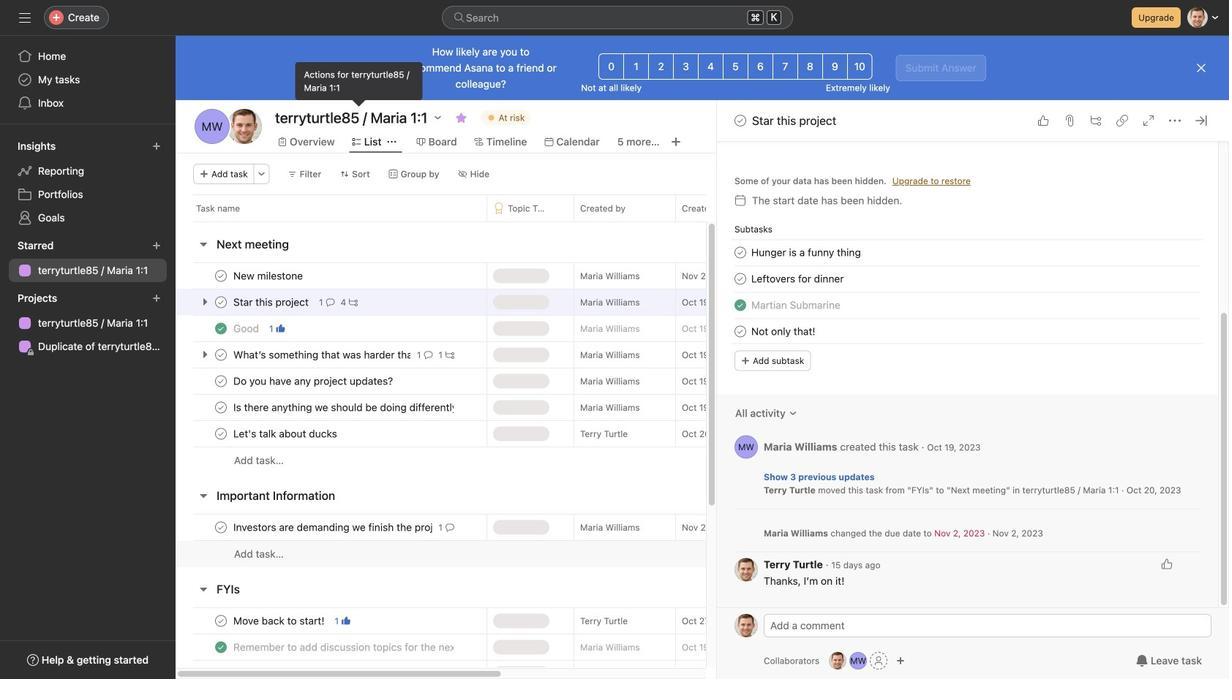 Task type: locate. For each thing, give the bounding box(es) containing it.
tooltip
[[295, 62, 423, 105]]

1 task name text field from the top
[[231, 295, 313, 310]]

5 task name text field from the top
[[231, 521, 433, 535]]

all activity image
[[789, 409, 797, 418]]

add or remove collaborators image
[[896, 657, 905, 666]]

task name text field inside investors are demanding we finish the project soon!! cell
[[231, 521, 433, 535]]

0 vertical spatial collapse task list for this group image
[[198, 239, 209, 250]]

is there anything we should be doing differently? cell
[[176, 394, 487, 421]]

task name text field for mark complete icon within 'let's talk about ducks' cell
[[231, 427, 342, 442]]

0 horizontal spatial completed image
[[212, 320, 230, 338]]

Task Name text field
[[752, 245, 861, 261], [752, 324, 816, 340]]

None radio
[[624, 53, 649, 80], [648, 53, 674, 80], [698, 53, 724, 80], [723, 53, 749, 80], [748, 53, 773, 80], [773, 53, 798, 80], [822, 53, 848, 80], [847, 53, 873, 80], [624, 53, 649, 80], [648, 53, 674, 80], [698, 53, 724, 80], [723, 53, 749, 80], [748, 53, 773, 80], [773, 53, 798, 80], [822, 53, 848, 80], [847, 53, 873, 80]]

1 list item from the top
[[717, 240, 1218, 266]]

0 likes. click to like this task image
[[1038, 115, 1049, 127]]

Task name text field
[[231, 269, 307, 284], [231, 348, 411, 363], [231, 427, 342, 442], [231, 614, 329, 629], [231, 667, 454, 680]]

add subtask image
[[1090, 115, 1102, 127]]

0 vertical spatial open user profile image
[[735, 436, 758, 459]]

task name text field inside good cell
[[231, 322, 263, 336]]

main content
[[717, 0, 1218, 608]]

mark complete image inside do you have any project updates? 'cell'
[[212, 373, 230, 390]]

dismiss image
[[1196, 62, 1207, 74]]

1 like. you liked this task image for the move back to start! cell
[[342, 617, 351, 626]]

4 task name text field from the top
[[231, 401, 454, 415]]

1 completed image from the top
[[212, 639, 230, 657]]

task name text field inside header fyis tree grid
[[231, 641, 454, 655]]

more actions for this task image
[[1169, 115, 1181, 127]]

4 list item from the top
[[717, 319, 1218, 345]]

task name text field inside new milestone cell
[[231, 269, 307, 284]]

Task name text field
[[231, 295, 313, 310], [231, 322, 263, 336], [231, 374, 398, 389], [231, 401, 454, 415], [231, 521, 433, 535], [231, 641, 454, 655]]

5 task name text field from the top
[[231, 667, 454, 680]]

1 vertical spatial collapse task list for this group image
[[198, 490, 209, 502]]

option group
[[599, 53, 873, 80]]

Mark complete checkbox
[[732, 112, 749, 130], [732, 244, 749, 262], [732, 323, 749, 341], [212, 373, 230, 390], [212, 519, 230, 537], [212, 613, 230, 630]]

collapse task list for this group image
[[198, 584, 209, 596]]

task name text field inside do you have any project updates? 'cell'
[[231, 374, 398, 389]]

0 horizontal spatial 1 like. you liked this task image
[[276, 325, 285, 333]]

list item
[[717, 240, 1218, 266], [717, 266, 1218, 292], [717, 292, 1218, 319], [717, 319, 1218, 345]]

2 task name text field from the top
[[231, 348, 411, 363]]

0 vertical spatial completed image
[[212, 639, 230, 657]]

2 vertical spatial completed checkbox
[[212, 639, 230, 657]]

mark complete image for 'let's talk about ducks' cell
[[212, 426, 230, 443]]

Task Name text field
[[752, 271, 844, 287], [752, 298, 841, 314]]

header important information tree grid
[[176, 514, 1035, 568]]

expand subtask list for the task star this project image
[[199, 296, 211, 308]]

task name text field inside "is there anything we should be doing differently?" cell
[[231, 401, 454, 415]]

1 comment image
[[446, 524, 454, 532]]

mark complete checkbox inside 'let's talk about ducks' cell
[[212, 426, 230, 443]]

1 vertical spatial completed image
[[212, 320, 230, 338]]

mark complete checkbox inside star this project 'dialog'
[[732, 270, 749, 288]]

2 collapse task list for this group image from the top
[[198, 490, 209, 502]]

0 vertical spatial 1 like. you liked this task image
[[276, 325, 285, 333]]

remove from starred image
[[456, 112, 467, 124]]

do you have any project updates? cell
[[176, 368, 487, 395]]

remember to add discussion topics for the next meeting cell
[[176, 634, 487, 662], [176, 661, 487, 680]]

0 vertical spatial completed image
[[732, 297, 749, 314]]

global element
[[0, 36, 176, 124]]

mark complete checkbox inside investors are demanding we finish the project soon!! cell
[[212, 519, 230, 537]]

mark complete checkbox inside the move back to start! cell
[[212, 613, 230, 630]]

1 task name text field from the top
[[231, 269, 307, 284]]

1 horizontal spatial 1 like. you liked this task image
[[342, 617, 351, 626]]

2 open user profile image from the top
[[735, 615, 758, 638]]

4 task name text field from the top
[[231, 614, 329, 629]]

mark complete image inside new milestone cell
[[212, 267, 230, 285]]

2 task name text field from the top
[[231, 322, 263, 336]]

completed image
[[732, 297, 749, 314], [212, 320, 230, 338]]

1 like. you liked this task image
[[276, 325, 285, 333], [342, 617, 351, 626]]

star this project cell
[[176, 289, 487, 316]]

mark complete checkbox inside do you have any project updates? 'cell'
[[212, 373, 230, 390]]

0 horizontal spatial add or remove collaborators image
[[829, 653, 847, 670]]

Mark complete checkbox
[[212, 267, 230, 285], [732, 270, 749, 288], [212, 294, 230, 311], [212, 346, 230, 364], [212, 399, 230, 417], [212, 426, 230, 443]]

more actions image
[[257, 170, 266, 179]]

completed image inside good cell
[[212, 320, 230, 338]]

1 vertical spatial task name text field
[[752, 298, 841, 314]]

task name text field for investors are demanding we finish the project soon!! cell
[[231, 521, 433, 535]]

1 horizontal spatial add or remove collaborators image
[[850, 653, 867, 670]]

mark complete image inside 'let's talk about ducks' cell
[[212, 426, 230, 443]]

1 vertical spatial 1 like. you liked this task image
[[342, 617, 351, 626]]

collapse task list for this group image
[[198, 239, 209, 250], [198, 490, 209, 502]]

completed checkbox inside good cell
[[212, 320, 230, 338]]

mark complete image for the move back to start! cell
[[212, 613, 230, 630]]

completed image for topmost completed option
[[732, 297, 749, 314]]

2 task name text field from the top
[[752, 298, 841, 314]]

1 collapse task list for this group image from the top
[[198, 239, 209, 250]]

copy task link image
[[1117, 115, 1128, 127]]

mark complete image inside the move back to start! cell
[[212, 613, 230, 630]]

completed checkbox inside header fyis tree grid
[[212, 639, 230, 657]]

task name text field inside 'let's talk about ducks' cell
[[231, 427, 342, 442]]

completed image inside main content
[[732, 297, 749, 314]]

2 add or remove collaborators image from the left
[[850, 653, 867, 670]]

2 completed image from the top
[[212, 666, 230, 680]]

1 vertical spatial completed checkbox
[[212, 320, 230, 338]]

1 add or remove collaborators image from the left
[[829, 653, 847, 670]]

mark complete image
[[732, 244, 749, 262], [212, 267, 230, 285], [212, 294, 230, 311], [732, 323, 749, 341], [212, 346, 230, 364], [212, 373, 230, 390], [212, 399, 230, 417]]

mark complete image
[[732, 112, 749, 130], [732, 270, 749, 288], [212, 426, 230, 443], [212, 519, 230, 537], [212, 613, 230, 630]]

1 horizontal spatial completed image
[[732, 297, 749, 314]]

header next meeting tree grid
[[176, 263, 1035, 474]]

0 vertical spatial task name text field
[[752, 245, 861, 261]]

new insights image
[[152, 142, 161, 151]]

completed image
[[212, 639, 230, 657], [212, 666, 230, 680]]

1 vertical spatial completed image
[[212, 666, 230, 680]]

task name text field inside the move back to start! cell
[[231, 614, 329, 629]]

Completed checkbox
[[212, 666, 230, 680]]

add or remove collaborators image
[[829, 653, 847, 670], [850, 653, 867, 670]]

1 vertical spatial open user profile image
[[735, 615, 758, 638]]

1 like. you liked this task image inside the move back to start! cell
[[342, 617, 351, 626]]

collapse task list for this group image for mark complete image inside new milestone cell
[[198, 239, 209, 250]]

None field
[[442, 6, 793, 29]]

1 task name text field from the top
[[752, 271, 844, 287]]

open user profile image
[[735, 436, 758, 459], [735, 615, 758, 638]]

mark complete image inside investors are demanding we finish the project soon!! cell
[[212, 519, 230, 537]]

6 task name text field from the top
[[231, 641, 454, 655]]

0 vertical spatial task name text field
[[752, 271, 844, 287]]

mark complete image inside "is there anything we should be doing differently?" cell
[[212, 399, 230, 417]]

None radio
[[599, 53, 624, 80], [673, 53, 699, 80], [798, 53, 823, 80], [599, 53, 624, 80], [673, 53, 699, 80], [798, 53, 823, 80]]

add items to starred image
[[152, 241, 161, 250]]

0 vertical spatial completed checkbox
[[732, 297, 749, 314]]

1 vertical spatial task name text field
[[752, 324, 816, 340]]

row
[[176, 195, 1035, 222], [193, 221, 1016, 222], [176, 263, 1035, 290], [176, 289, 1035, 316], [176, 315, 1035, 342], [176, 342, 1035, 369], [176, 368, 1035, 395], [176, 394, 1035, 421], [176, 421, 1035, 448], [176, 447, 1035, 474], [176, 514, 1035, 542], [176, 541, 1035, 568], [176, 608, 1035, 635], [176, 634, 1035, 662], [176, 661, 1035, 680]]

full screen image
[[1143, 115, 1155, 127]]

2 task name text field from the top
[[752, 324, 816, 340]]

hide sidebar image
[[19, 12, 31, 23]]

task name text field inside remember to add discussion topics for the next meeting cell
[[231, 667, 454, 680]]

3 task name text field from the top
[[231, 427, 342, 442]]

task name text field for "is there anything we should be doing differently?" cell
[[231, 401, 454, 415]]

Completed checkbox
[[732, 297, 749, 314], [212, 320, 230, 338], [212, 639, 230, 657]]

3 task name text field from the top
[[231, 374, 398, 389]]

1 like. you liked this task image inside good cell
[[276, 325, 285, 333]]



Task type: describe. For each thing, give the bounding box(es) containing it.
creation date for remember to add discussion topics for the next meeting cell
[[675, 661, 778, 680]]

open user profile image
[[735, 559, 758, 582]]

0 likes. click to like this task comment image
[[1161, 559, 1173, 570]]

3 list item from the top
[[717, 292, 1218, 319]]

2 list item from the top
[[717, 266, 1218, 292]]

main content inside star this project 'dialog'
[[717, 0, 1218, 608]]

task name text field for mark complete option within star this project 'dialog'
[[752, 271, 844, 287]]

2 remember to add discussion topics for the next meeting cell from the top
[[176, 661, 487, 680]]

mark complete checkbox inside "is there anything we should be doing differently?" cell
[[212, 399, 230, 417]]

investors are demanding we finish the project soon!! cell
[[176, 514, 487, 542]]

add tab image
[[670, 136, 682, 148]]

completed image for completed checkbox
[[212, 666, 230, 680]]

mark complete checkbox inside new milestone cell
[[212, 267, 230, 285]]

task name text field for good cell
[[231, 322, 263, 336]]

attachments: add a file to this task, star this project image
[[1064, 115, 1076, 127]]

star this project dialog
[[717, 0, 1229, 680]]

task name text field for topmost completed option
[[752, 298, 841, 314]]

1 task name text field from the top
[[752, 245, 861, 261]]

mark complete image inside star this project cell
[[212, 294, 230, 311]]

new milestone cell
[[176, 263, 487, 290]]

mark complete checkbox inside what's something that was harder than expected? cell
[[212, 346, 230, 364]]

close details image
[[1196, 115, 1207, 127]]

task name text field for mark complete image inside new milestone cell
[[231, 269, 307, 284]]

task name text field for do you have any project updates? 'cell' on the left bottom of the page
[[231, 374, 398, 389]]

new project or portfolio image
[[152, 294, 161, 303]]

insights element
[[0, 133, 176, 233]]

Search tasks, projects, and more text field
[[442, 6, 793, 29]]

collapse task list for this group image for mark complete icon in investors are demanding we finish the project soon!! cell
[[198, 490, 209, 502]]

header fyis tree grid
[[176, 608, 1035, 680]]

projects element
[[0, 285, 176, 361]]

mark complete image for investors are demanding we finish the project soon!! cell
[[212, 519, 230, 537]]

task name text field for mark complete icon within the move back to start! cell
[[231, 614, 329, 629]]

task name text field inside what's something that was harder than expected? cell
[[231, 348, 411, 363]]

starred element
[[0, 233, 176, 285]]

tab actions image
[[388, 138, 396, 146]]

let's talk about ducks cell
[[176, 421, 487, 448]]

completed image for completed option within header fyis tree grid
[[212, 639, 230, 657]]

good cell
[[176, 315, 487, 342]]

move back to start! cell
[[176, 608, 487, 635]]

task name text field inside star this project cell
[[231, 295, 313, 310]]

what's something that was harder than expected? cell
[[176, 342, 487, 369]]

completed image for completed option in good cell
[[212, 320, 230, 338]]

1 like. you liked this task image for good cell
[[276, 325, 285, 333]]

expand subtask list for the task what's something that was harder than expected? image
[[199, 349, 211, 361]]

1 remember to add discussion topics for the next meeting cell from the top
[[176, 634, 487, 662]]

task name text field for completed icon for completed checkbox
[[231, 667, 454, 680]]

mark complete checkbox inside star this project cell
[[212, 294, 230, 311]]

mark complete image inside what's something that was harder than expected? cell
[[212, 346, 230, 364]]

1 open user profile image from the top
[[735, 436, 758, 459]]



Task type: vqa. For each thing, say whether or not it's contained in the screenshot.
1 comment ICON on the bottom of the page
yes



